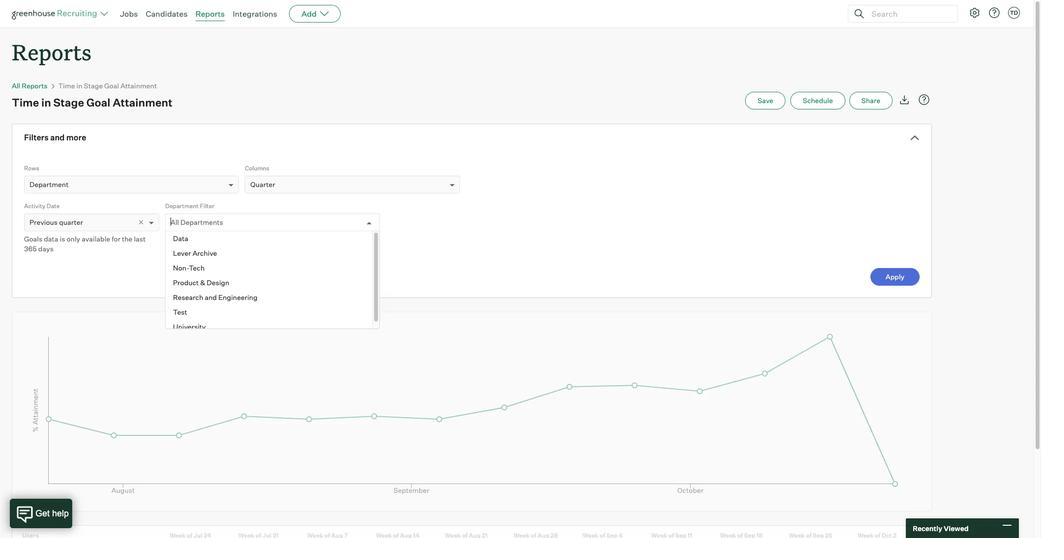 Task type: describe. For each thing, give the bounding box(es) containing it.
university option
[[166, 320, 372, 335]]

previous
[[29, 218, 58, 227]]

0 horizontal spatial in
[[41, 96, 51, 109]]

time in stage goal attainment link
[[58, 82, 157, 90]]

1 vertical spatial reports
[[12, 37, 92, 66]]

share
[[862, 96, 880, 105]]

data option
[[166, 232, 372, 246]]

candidates link
[[146, 9, 188, 19]]

1 vertical spatial attainment
[[113, 96, 172, 109]]

and for filters
[[50, 133, 65, 143]]

4 column header from the left
[[297, 527, 375, 539]]

integrations
[[233, 9, 277, 19]]

apply button
[[871, 269, 920, 286]]

td button
[[1006, 5, 1022, 21]]

recently
[[913, 525, 942, 533]]

schedule
[[803, 96, 833, 105]]

non-
[[173, 264, 189, 272]]

save button
[[745, 92, 786, 110]]

product & design option
[[166, 276, 372, 291]]

non-tech
[[173, 264, 205, 272]]

×
[[138, 217, 144, 227]]

filters and more
[[24, 133, 86, 143]]

5 column header from the left
[[366, 527, 443, 539]]

lever
[[173, 249, 191, 258]]

apply
[[886, 273, 905, 281]]

department for department filter
[[165, 203, 199, 210]]

1 vertical spatial goal
[[86, 96, 110, 109]]

data
[[173, 235, 188, 243]]

add
[[301, 9, 317, 19]]

td
[[1010, 9, 1018, 16]]

1 vertical spatial time in stage goal attainment
[[12, 96, 172, 109]]

viewed
[[944, 525, 969, 533]]

university
[[173, 323, 206, 331]]

greenhouse recruiting image
[[12, 8, 100, 20]]

previous quarter
[[29, 218, 83, 227]]

design
[[207, 279, 229, 287]]

td button
[[1008, 7, 1020, 19]]

0 vertical spatial attainment
[[120, 82, 157, 90]]

all reports
[[12, 82, 47, 90]]

non-tech option
[[166, 261, 372, 276]]

tech
[[189, 264, 205, 272]]

filters
[[24, 133, 49, 143]]

1 horizontal spatial in
[[76, 82, 82, 90]]

archive
[[193, 249, 217, 258]]

0 vertical spatial time in stage goal attainment
[[58, 82, 157, 90]]

more
[[66, 133, 86, 143]]

quarter
[[250, 181, 275, 189]]

rows
[[24, 165, 39, 172]]

quarter option
[[250, 181, 275, 189]]

candidates
[[146, 9, 188, 19]]

&
[[200, 279, 205, 287]]

faq image
[[918, 94, 930, 106]]

goals
[[24, 235, 42, 243]]

integrations link
[[233, 9, 277, 19]]

engineering
[[218, 294, 258, 302]]

data
[[44, 235, 58, 243]]

xychart image
[[24, 313, 920, 509]]

6 column header from the left
[[573, 527, 650, 539]]



Task type: locate. For each thing, give the bounding box(es) containing it.
1 column header from the left
[[12, 527, 168, 539]]

share button
[[849, 92, 893, 110]]

department up all departments
[[165, 203, 199, 210]]

1 vertical spatial and
[[205, 294, 217, 302]]

0 vertical spatial reports
[[195, 9, 225, 19]]

3 column header from the left
[[229, 527, 306, 539]]

previous quarter option
[[29, 218, 83, 227]]

reports link
[[195, 9, 225, 19]]

the
[[122, 235, 132, 243]]

departments
[[181, 218, 223, 227]]

Search text field
[[869, 7, 949, 21]]

reports
[[195, 9, 225, 19], [12, 37, 92, 66], [22, 82, 47, 90]]

for
[[112, 235, 120, 243]]

and down design
[[205, 294, 217, 302]]

attainment
[[120, 82, 157, 90], [113, 96, 172, 109]]

lever archive option
[[166, 246, 372, 261]]

stage
[[84, 82, 103, 90], [53, 96, 84, 109]]

save and schedule this report to revisit it! element
[[745, 92, 791, 110]]

configure image
[[969, 7, 981, 19]]

department
[[29, 181, 69, 189], [165, 203, 199, 210]]

all reports link
[[12, 82, 47, 90]]

days
[[38, 245, 54, 253]]

research
[[173, 294, 203, 302]]

activity date
[[24, 203, 60, 210]]

time down all reports
[[12, 96, 39, 109]]

2 column header from the left
[[160, 527, 237, 539]]

2 vertical spatial reports
[[22, 82, 47, 90]]

and for research
[[205, 294, 217, 302]]

filter
[[200, 203, 214, 210]]

and inside option
[[205, 294, 217, 302]]

download image
[[899, 94, 910, 106]]

0 horizontal spatial time
[[12, 96, 39, 109]]

1 horizontal spatial all
[[171, 218, 179, 227]]

add button
[[289, 5, 341, 23]]

0 vertical spatial and
[[50, 133, 65, 143]]

7 column header from the left
[[779, 527, 856, 539]]

in
[[76, 82, 82, 90], [41, 96, 51, 109]]

department for department
[[29, 181, 69, 189]]

product
[[173, 279, 199, 287]]

1 vertical spatial stage
[[53, 96, 84, 109]]

0 vertical spatial all
[[12, 82, 20, 90]]

is
[[60, 235, 65, 243]]

1 vertical spatial all
[[171, 218, 179, 227]]

save
[[758, 96, 773, 105]]

department filter
[[165, 203, 214, 210]]

goal
[[104, 82, 119, 90], [86, 96, 110, 109]]

only
[[67, 235, 80, 243]]

columns
[[245, 165, 269, 172]]

research and engineering
[[173, 294, 258, 302]]

and left more
[[50, 133, 65, 143]]

test option
[[166, 305, 372, 320]]

all for all departments
[[171, 218, 179, 227]]

0 vertical spatial in
[[76, 82, 82, 90]]

jobs link
[[120, 9, 138, 19]]

lever archive
[[173, 249, 217, 258]]

1 vertical spatial in
[[41, 96, 51, 109]]

last
[[134, 235, 146, 243]]

activity
[[24, 203, 45, 210]]

1 horizontal spatial time
[[58, 82, 75, 90]]

365
[[24, 245, 37, 253]]

list box
[[166, 232, 380, 335]]

all for all reports
[[12, 82, 20, 90]]

recently viewed
[[913, 525, 969, 533]]

schedule button
[[791, 92, 845, 110]]

1 horizontal spatial department
[[165, 203, 199, 210]]

1 vertical spatial department
[[165, 203, 199, 210]]

None field
[[171, 214, 173, 231]]

column header
[[12, 527, 168, 539], [160, 527, 237, 539], [229, 527, 306, 539], [297, 527, 375, 539], [366, 527, 443, 539], [573, 527, 650, 539], [779, 527, 856, 539]]

time in stage goal attainment
[[58, 82, 157, 90], [12, 96, 172, 109]]

0 horizontal spatial department
[[29, 181, 69, 189]]

0 vertical spatial time
[[58, 82, 75, 90]]

1 horizontal spatial and
[[205, 294, 217, 302]]

department up date
[[29, 181, 69, 189]]

row
[[12, 527, 1041, 539]]

time right all reports link
[[58, 82, 75, 90]]

goals data is only available for the last 365 days
[[24, 235, 146, 253]]

product & design
[[173, 279, 229, 287]]

jobs
[[120, 9, 138, 19]]

0 vertical spatial goal
[[104, 82, 119, 90]]

time
[[58, 82, 75, 90], [12, 96, 39, 109]]

0 vertical spatial stage
[[84, 82, 103, 90]]

0 horizontal spatial and
[[50, 133, 65, 143]]

available
[[82, 235, 110, 243]]

date
[[47, 203, 60, 210]]

test
[[173, 308, 187, 317]]

and
[[50, 133, 65, 143], [205, 294, 217, 302]]

1 vertical spatial time
[[12, 96, 39, 109]]

research and engineering option
[[166, 291, 372, 305]]

department option
[[29, 181, 69, 189]]

all
[[12, 82, 20, 90], [171, 218, 179, 227]]

0 vertical spatial department
[[29, 181, 69, 189]]

quarter
[[59, 218, 83, 227]]

grid
[[12, 527, 1041, 539]]

list box containing data
[[166, 232, 380, 335]]

0 horizontal spatial all
[[12, 82, 20, 90]]

all departments
[[171, 218, 223, 227]]



Task type: vqa. For each thing, say whether or not it's contained in the screenshot.
Manager
no



